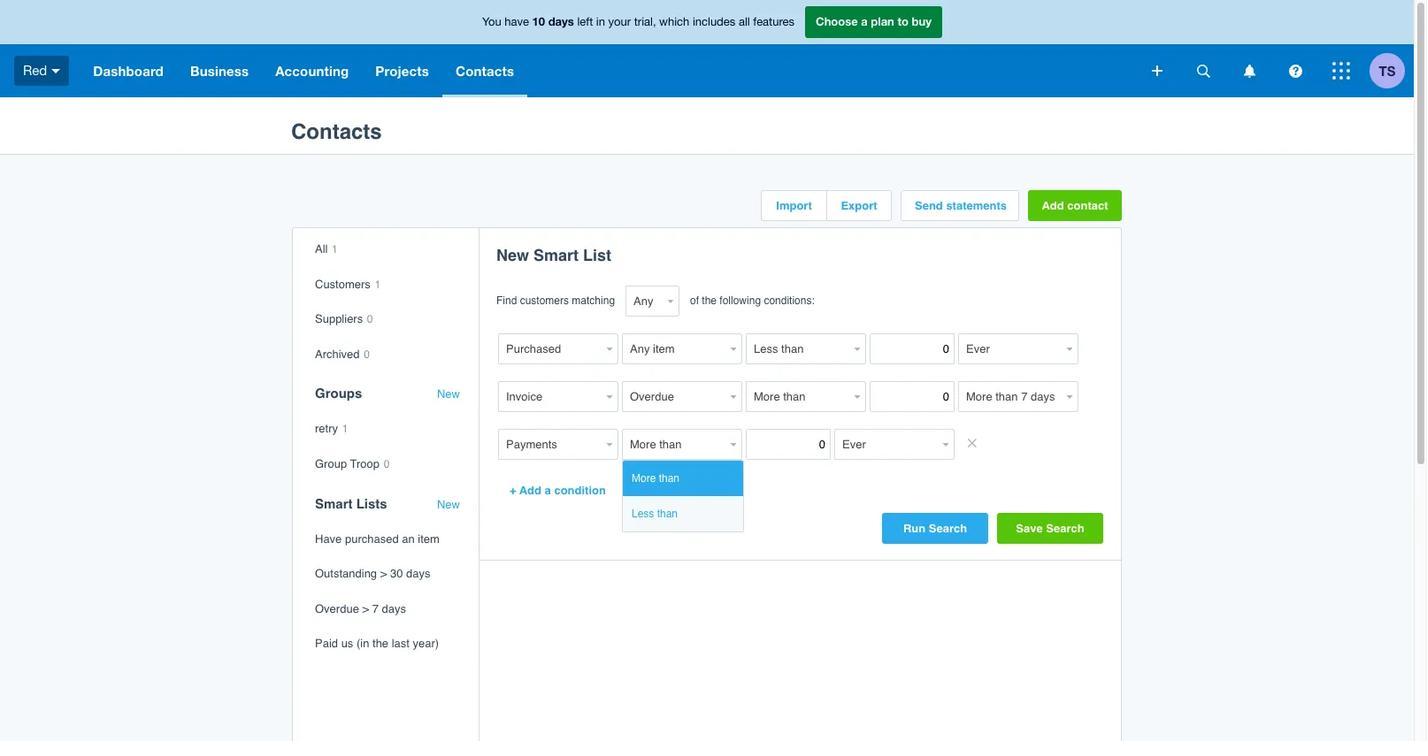 Task type: describe. For each thing, give the bounding box(es) containing it.
lists
[[356, 496, 387, 511]]

than for less than
[[657, 508, 678, 521]]

> for outstanding
[[380, 567, 387, 581]]

all
[[739, 15, 750, 29]]

last
[[392, 637, 410, 651]]

+ add a condition button
[[496, 475, 619, 506]]

buy
[[912, 14, 932, 29]]

ts
[[1379, 62, 1396, 78]]

Outstanding text field
[[622, 381, 727, 412]]

new for "new" link associated with smart lists
[[437, 498, 460, 511]]

new for "new" link corresponding to groups
[[437, 388, 460, 401]]

1 for all
[[375, 278, 381, 291]]

more
[[632, 473, 656, 485]]

trial,
[[634, 15, 656, 29]]

days for 30
[[406, 567, 430, 581]]

matching
[[572, 295, 615, 307]]

export
[[841, 199, 877, 212]]

new for new smart list
[[496, 246, 529, 265]]

run
[[903, 522, 926, 535]]

to
[[898, 14, 909, 29]]

item
[[418, 532, 440, 546]]

new smart list
[[496, 246, 612, 265]]

a inside banner
[[861, 14, 868, 29]]

suppliers 0
[[315, 313, 373, 326]]

send statements
[[915, 199, 1007, 212]]

customers 1
[[315, 278, 381, 291]]

less than
[[632, 508, 678, 521]]

have
[[505, 15, 529, 29]]

banner containing ts
[[0, 0, 1414, 97]]

+ add a condition
[[510, 484, 606, 497]]

overdue > 7 days
[[315, 602, 406, 616]]

condition
[[554, 484, 606, 497]]

accounting
[[275, 63, 349, 79]]

run search
[[903, 522, 967, 535]]

svg image inside red popup button
[[52, 69, 60, 73]]

list
[[583, 246, 612, 265]]

which
[[659, 15, 690, 29]]

outstanding > 30 days
[[315, 567, 430, 581]]

suppliers
[[315, 313, 363, 326]]

0 horizontal spatial svg image
[[1152, 65, 1163, 76]]

left
[[577, 15, 593, 29]]

search for save search
[[1046, 522, 1085, 535]]

save
[[1016, 522, 1043, 535]]

you have 10 days left in your trial, which includes all features
[[482, 14, 795, 29]]

dashboard
[[93, 63, 164, 79]]

0 inside the group troop 0
[[384, 458, 390, 471]]

1 for groups
[[342, 423, 348, 436]]

0 vertical spatial smart
[[534, 246, 579, 265]]

groups
[[315, 386, 362, 401]]

business
[[190, 63, 249, 79]]

1 horizontal spatial the
[[702, 295, 717, 307]]

choose
[[816, 14, 858, 29]]

business button
[[177, 44, 262, 97]]

less
[[632, 508, 654, 521]]

send statements button
[[902, 191, 1019, 220]]

conditions:
[[764, 295, 815, 307]]

choose a plan to buy
[[816, 14, 932, 29]]

1 vertical spatial contacts
[[291, 120, 382, 144]]

group troop 0
[[315, 457, 390, 471]]

import button
[[762, 191, 827, 220]]

dashboard link
[[80, 44, 177, 97]]

add inside "button"
[[1042, 199, 1064, 212]]

of the following conditions:
[[690, 295, 815, 307]]

10
[[532, 14, 545, 29]]

save search
[[1016, 522, 1085, 535]]

add inside button
[[519, 484, 542, 497]]

contacts button
[[442, 44, 528, 97]]

all 1
[[315, 242, 338, 256]]

features
[[753, 15, 795, 29]]

customers
[[520, 295, 569, 307]]

projects button
[[362, 44, 442, 97]]

import
[[776, 199, 812, 212]]

2 horizontal spatial svg image
[[1289, 64, 1302, 77]]

customers
[[315, 278, 371, 291]]

includes
[[693, 15, 736, 29]]

1 horizontal spatial svg image
[[1244, 64, 1255, 77]]

plan
[[871, 14, 895, 29]]

a inside button
[[545, 484, 551, 497]]



Task type: vqa. For each thing, say whether or not it's contained in the screenshot.
a within button
yes



Task type: locate. For each thing, give the bounding box(es) containing it.
2 vertical spatial new
[[437, 498, 460, 511]]

more than
[[632, 473, 680, 485]]

following
[[720, 295, 761, 307]]

days right 30
[[406, 567, 430, 581]]

0 vertical spatial 0
[[367, 313, 373, 326]]

than for more than
[[659, 473, 680, 485]]

+
[[510, 484, 516, 497]]

find customers matching
[[496, 295, 615, 307]]

0 horizontal spatial >
[[362, 602, 369, 616]]

0 vertical spatial >
[[380, 567, 387, 581]]

> left 7
[[362, 602, 369, 616]]

2 vertical spatial 1
[[342, 423, 348, 436]]

0 vertical spatial a
[[861, 14, 868, 29]]

0 horizontal spatial contacts
[[291, 120, 382, 144]]

contacts inside dropdown button
[[456, 63, 514, 79]]

archived
[[315, 348, 360, 361]]

retry
[[315, 422, 338, 436]]

1 vertical spatial smart
[[315, 496, 353, 511]]

banner
[[0, 0, 1414, 97]]

0 horizontal spatial smart
[[315, 496, 353, 511]]

an
[[402, 532, 415, 546]]

0 for suppliers
[[367, 313, 373, 326]]

0 vertical spatial new
[[496, 246, 529, 265]]

new link
[[437, 388, 460, 402], [437, 498, 460, 512]]

you
[[482, 15, 501, 29]]

None text field
[[498, 334, 603, 365], [622, 334, 727, 365], [870, 334, 955, 365], [958, 334, 1063, 365], [958, 381, 1063, 412], [498, 429, 603, 460], [746, 429, 831, 460], [834, 429, 939, 460], [498, 334, 603, 365], [622, 334, 727, 365], [870, 334, 955, 365], [958, 334, 1063, 365], [958, 381, 1063, 412], [498, 429, 603, 460], [746, 429, 831, 460], [834, 429, 939, 460]]

0 horizontal spatial svg image
[[52, 69, 60, 73]]

1 horizontal spatial contacts
[[456, 63, 514, 79]]

0 vertical spatial contacts
[[456, 63, 514, 79]]

0 inside suppliers 0
[[367, 313, 373, 326]]

0 vertical spatial 1
[[332, 243, 338, 256]]

7
[[372, 602, 379, 616]]

outstanding
[[315, 567, 377, 581]]

1 vertical spatial >
[[362, 602, 369, 616]]

2 new link from the top
[[437, 498, 460, 512]]

contact
[[1067, 199, 1108, 212]]

projects
[[375, 63, 429, 79]]

All text field
[[626, 286, 664, 317]]

1 search from the left
[[929, 522, 967, 535]]

add contact
[[1042, 199, 1108, 212]]

have purchased an item
[[315, 532, 440, 546]]

smart left the list
[[534, 246, 579, 265]]

svg image
[[1333, 62, 1350, 80], [1197, 64, 1210, 77], [52, 69, 60, 73]]

paid us (in the last year)
[[315, 637, 439, 651]]

0 right suppliers
[[367, 313, 373, 326]]

> left 30
[[380, 567, 387, 581]]

1 horizontal spatial search
[[1046, 522, 1085, 535]]

smart up have
[[315, 496, 353, 511]]

1 right customers at top
[[375, 278, 381, 291]]

send
[[915, 199, 943, 212]]

contacts down you
[[456, 63, 514, 79]]

0 right "archived"
[[364, 348, 370, 361]]

0 for archived
[[364, 348, 370, 361]]

1 vertical spatial the
[[373, 637, 389, 651]]

year)
[[413, 637, 439, 651]]

new link for smart lists
[[437, 498, 460, 512]]

add contact button
[[1028, 190, 1122, 221]]

2 vertical spatial 0
[[384, 458, 390, 471]]

than right less in the left bottom of the page
[[657, 508, 678, 521]]

1 inside customers 1
[[375, 278, 381, 291]]

1 horizontal spatial add
[[1042, 199, 1064, 212]]

red button
[[0, 44, 80, 97]]

your
[[608, 15, 631, 29]]

1 vertical spatial 0
[[364, 348, 370, 361]]

of
[[690, 295, 699, 307]]

0 vertical spatial add
[[1042, 199, 1064, 212]]

0 vertical spatial days
[[548, 14, 574, 29]]

ts button
[[1370, 44, 1414, 97]]

1 vertical spatial days
[[406, 567, 430, 581]]

find
[[496, 295, 517, 307]]

all
[[315, 242, 328, 256]]

search for run search
[[929, 522, 967, 535]]

group
[[315, 457, 347, 471]]

the right "(in"
[[373, 637, 389, 651]]

than right 'more'
[[659, 473, 680, 485]]

a
[[861, 14, 868, 29], [545, 484, 551, 497]]

1 horizontal spatial 1
[[342, 423, 348, 436]]

new
[[496, 246, 529, 265], [437, 388, 460, 401], [437, 498, 460, 511]]

the
[[702, 295, 717, 307], [373, 637, 389, 651]]

save search button
[[997, 513, 1103, 544]]

None text field
[[746, 334, 850, 365], [498, 381, 603, 412], [746, 381, 850, 412], [870, 381, 955, 412], [622, 429, 727, 460], [746, 334, 850, 365], [498, 381, 603, 412], [746, 381, 850, 412], [870, 381, 955, 412], [622, 429, 727, 460]]

days
[[548, 14, 574, 29], [406, 567, 430, 581], [382, 602, 406, 616]]

2 vertical spatial days
[[382, 602, 406, 616]]

1 right all
[[332, 243, 338, 256]]

retry 1
[[315, 422, 348, 436]]

> for overdue
[[362, 602, 369, 616]]

2 horizontal spatial svg image
[[1333, 62, 1350, 80]]

1 vertical spatial new
[[437, 388, 460, 401]]

1 horizontal spatial a
[[861, 14, 868, 29]]

add
[[1042, 199, 1064, 212], [519, 484, 542, 497]]

overdue
[[315, 602, 359, 616]]

1 vertical spatial 1
[[375, 278, 381, 291]]

1 horizontal spatial >
[[380, 567, 387, 581]]

accounting button
[[262, 44, 362, 97]]

0 horizontal spatial the
[[373, 637, 389, 651]]

days for 10
[[548, 14, 574, 29]]

purchased
[[345, 532, 399, 546]]

(in
[[357, 637, 369, 651]]

the right of
[[702, 295, 717, 307]]

red
[[23, 63, 47, 78]]

a left the plan
[[861, 14, 868, 29]]

troop
[[350, 457, 380, 471]]

30
[[390, 567, 403, 581]]

0 vertical spatial than
[[659, 473, 680, 485]]

0 right troop
[[384, 458, 390, 471]]

2 search from the left
[[1046, 522, 1085, 535]]

0 horizontal spatial add
[[519, 484, 542, 497]]

0 vertical spatial new link
[[437, 388, 460, 402]]

1 new link from the top
[[437, 388, 460, 402]]

add left contact
[[1042, 199, 1064, 212]]

days right 7
[[382, 602, 406, 616]]

statements
[[946, 199, 1007, 212]]

1 horizontal spatial svg image
[[1197, 64, 1210, 77]]

than
[[659, 473, 680, 485], [657, 508, 678, 521]]

contacts down 'accounting' popup button
[[291, 120, 382, 144]]

export button
[[827, 191, 891, 220]]

0 inside archived 0
[[364, 348, 370, 361]]

contacts
[[456, 63, 514, 79], [291, 120, 382, 144]]

1 vertical spatial a
[[545, 484, 551, 497]]

paid
[[315, 637, 338, 651]]

search
[[929, 522, 967, 535], [1046, 522, 1085, 535]]

days right 10
[[548, 14, 574, 29]]

archived 0
[[315, 348, 370, 361]]

1 vertical spatial than
[[657, 508, 678, 521]]

in
[[596, 15, 605, 29]]

1 inside retry 1
[[342, 423, 348, 436]]

0 horizontal spatial search
[[929, 522, 967, 535]]

us
[[341, 637, 353, 651]]

run search button
[[882, 513, 988, 544]]

2 horizontal spatial 1
[[375, 278, 381, 291]]

search right save
[[1046, 522, 1085, 535]]

>
[[380, 567, 387, 581], [362, 602, 369, 616]]

add right +
[[519, 484, 542, 497]]

smart
[[534, 246, 579, 265], [315, 496, 353, 511]]

1 right retry
[[342, 423, 348, 436]]

days for 7
[[382, 602, 406, 616]]

1 horizontal spatial smart
[[534, 246, 579, 265]]

svg image
[[1244, 64, 1255, 77], [1289, 64, 1302, 77], [1152, 65, 1163, 76]]

0 horizontal spatial 1
[[332, 243, 338, 256]]

have
[[315, 532, 342, 546]]

1 vertical spatial new link
[[437, 498, 460, 512]]

0 horizontal spatial a
[[545, 484, 551, 497]]

1 vertical spatial add
[[519, 484, 542, 497]]

new link for groups
[[437, 388, 460, 402]]

0 vertical spatial the
[[702, 295, 717, 307]]

0
[[367, 313, 373, 326], [364, 348, 370, 361], [384, 458, 390, 471]]

a left condition
[[545, 484, 551, 497]]

1 inside all 1
[[332, 243, 338, 256]]

smart lists
[[315, 496, 387, 511]]

search right "run"
[[929, 522, 967, 535]]



